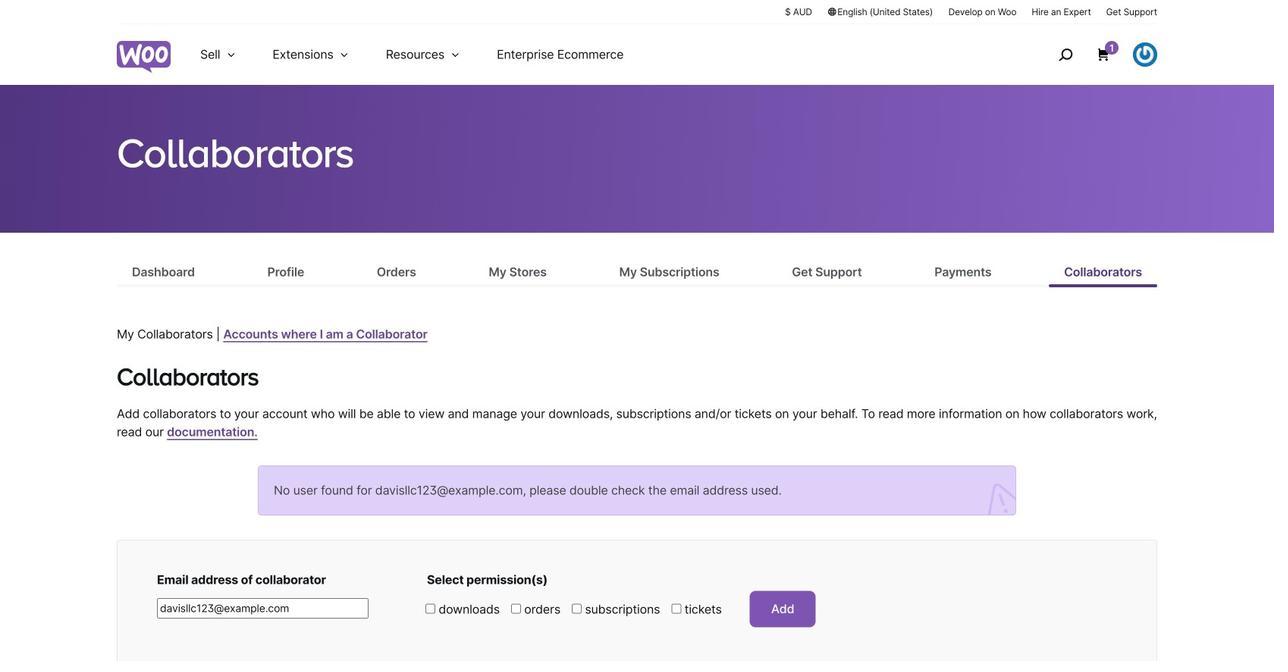 Task type: describe. For each thing, give the bounding box(es) containing it.
search image
[[1053, 42, 1078, 67]]

service navigation menu element
[[1026, 30, 1157, 79]]

open account menu image
[[1133, 42, 1157, 67]]



Task type: locate. For each thing, give the bounding box(es) containing it.
None checkbox
[[425, 604, 435, 614], [572, 604, 582, 614], [425, 604, 435, 614], [572, 604, 582, 614]]

None checkbox
[[511, 604, 521, 614], [671, 604, 681, 614], [511, 604, 521, 614], [671, 604, 681, 614]]



